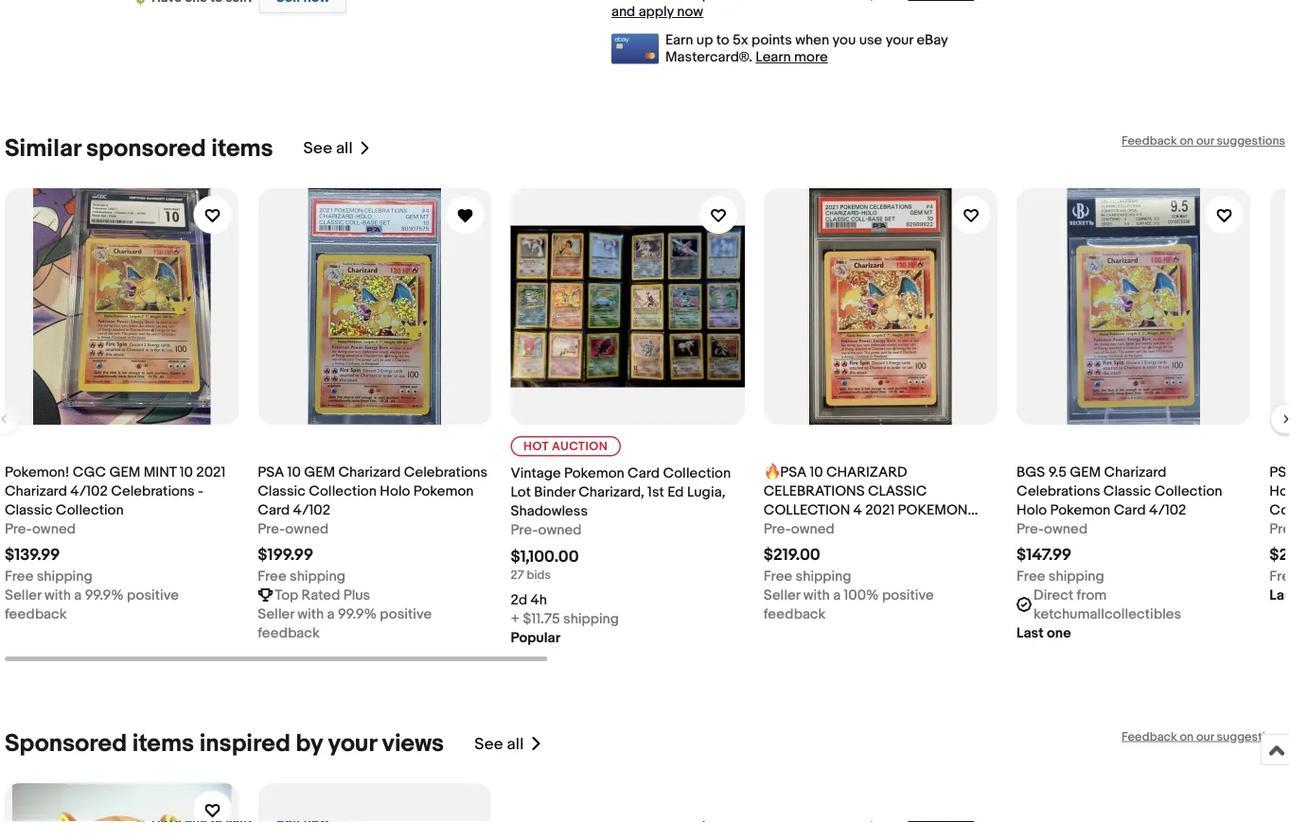 Task type: vqa. For each thing, say whether or not it's contained in the screenshot.
main content
no



Task type: describe. For each thing, give the bounding box(es) containing it.
las
[[1270, 586, 1290, 603]]

collection
[[764, 501, 850, 518]]

99.9% inside the pokemon! cgc gem mint 10 2021 charizard 4/102 celebrations - classic collection pre-owned $139.99 free shipping seller with a 99.9% positive feedback
[[85, 586, 124, 603]]

100%
[[844, 586, 879, 603]]

classic for $199.99
[[258, 482, 306, 499]]

see for items
[[303, 139, 332, 159]]

charizard for $199.99
[[338, 463, 401, 480]]

ketchumallcollectibles
[[1034, 605, 1181, 622]]

see for inspired
[[474, 735, 503, 754]]

lot
[[511, 484, 531, 501]]

$1,100.00
[[511, 547, 579, 567]]

🔥 psa 10 charizard celebrations classic collection 4 2021 pokemon gem mint 🔥
[[764, 463, 968, 537]]

1 horizontal spatial seller with a 99.9% positive feedback text field
[[258, 604, 492, 642]]

$199.99
[[258, 545, 313, 565]]

positive inside pre-owned $219.00 free shipping seller with a 100% positive feedback
[[882, 586, 934, 603]]

free inside pre-owned $219.00 free shipping seller with a 100% positive feedback
[[764, 567, 792, 584]]

binder
[[534, 484, 575, 501]]

classic for $147.99
[[1103, 482, 1151, 499]]

owned for $199.99
[[285, 520, 329, 537]]

popular
[[511, 629, 561, 646]]

feedback on our suggestions for sponsored items inspired by your views
[[1122, 730, 1285, 744]]

27 bids text field
[[511, 568, 551, 583]]

earn
[[665, 32, 693, 49]]

classic inside the pokemon! cgc gem mint 10 2021 charizard 4/102 celebrations - classic collection pre-owned $139.99 free shipping seller with a 99.9% positive feedback
[[5, 501, 53, 518]]

suggestions for sponsored items inspired by your views
[[1217, 730, 1285, 744]]

pre-owned text field for $139.99
[[5, 519, 76, 538]]

owned for $147.99
[[1044, 520, 1088, 537]]

hot auction
[[523, 439, 608, 454]]

27
[[511, 568, 524, 583]]

bgs 9.5 gem charizard celebrations classic collection holo pokemon card 4/102 pre-owned $147.99 free shipping
[[1017, 463, 1222, 584]]

ed
[[667, 484, 684, 501]]

4
[[853, 501, 862, 518]]

Top Rated Plus text field
[[275, 585, 370, 604]]

views
[[382, 730, 444, 759]]

$199.99 text field
[[258, 545, 313, 565]]

owned inside the pokemon! cgc gem mint 10 2021 charizard 4/102 celebrations - classic collection pre-owned $139.99 free shipping seller with a 99.9% positive feedback
[[32, 520, 76, 537]]

see terms and apply now link
[[611, 0, 974, 20]]

similar sponsored items
[[5, 134, 273, 163]]

your inside the earn up to 5x points when you use your ebay mastercard®.
[[886, 32, 913, 49]]

from
[[1077, 586, 1107, 603]]

mastercard®.
[[665, 49, 752, 66]]

see all link for sponsored items inspired by your views
[[474, 730, 543, 759]]

cgc
[[73, 463, 106, 480]]

with inside pre-owned $219.00 free shipping seller with a 100% positive feedback
[[803, 586, 830, 603]]

points
[[751, 32, 792, 49]]

feedback on our suggestions for similar sponsored items
[[1122, 134, 1285, 149]]

pre-owned text field for $199.99
[[258, 519, 329, 538]]

$1,100.00 text field
[[511, 547, 579, 567]]

5x
[[733, 32, 748, 49]]

4/102 inside the pokemon! cgc gem mint 10 2021 charizard 4/102 celebrations - classic collection pre-owned $139.99 free shipping seller with a 99.9% positive feedback
[[70, 482, 108, 499]]

Seller with a 100% positive feedback text field
[[764, 585, 998, 623]]

gem for owned
[[109, 463, 140, 480]]

charizard inside the pokemon! cgc gem mint 10 2021 charizard 4/102 celebrations - classic collection pre-owned $139.99 free shipping seller with a 99.9% positive feedback
[[5, 482, 67, 499]]

2d 4h text field
[[511, 591, 547, 610]]

celebrations for $199.99
[[404, 463, 488, 480]]

shipping inside pre-owned $219.00 free shipping seller with a 100% positive feedback
[[796, 567, 851, 584]]

direct from ketchumallcollectibles
[[1034, 586, 1181, 622]]

learn
[[756, 49, 791, 66]]

vintage
[[511, 465, 561, 482]]

99.9% inside seller with a 99.9% positive feedback
[[338, 605, 377, 622]]

collection inside psa 10 gem charizard celebrations classic collection holo pokemon card 4/102 pre-owned $199.99 free shipping
[[309, 482, 377, 499]]

terms
[[937, 0, 974, 3]]

mint inside 🔥 psa 10 charizard celebrations classic collection 4 2021 pokemon gem mint 🔥
[[798, 520, 831, 537]]

see inside see terms and apply now
[[908, 0, 933, 3]]

$147.99
[[1017, 545, 1072, 565]]

celebrations
[[764, 482, 865, 499]]

free inside the pokemon! cgc gem mint 10 2021 charizard 4/102 celebrations - classic collection pre-owned $139.99 free shipping seller with a 99.9% positive feedback
[[5, 567, 34, 584]]

top rated plus
[[275, 586, 370, 603]]

1 vertical spatial items
[[132, 730, 194, 759]]

learn more
[[756, 49, 828, 66]]

gem inside 🔥 psa 10 charizard celebrations classic collection 4 2021 pokemon gem mint 🔥
[[764, 520, 795, 537]]

gem for $199.99
[[304, 463, 335, 480]]

to
[[716, 32, 729, 49]]

free inside bgs 9.5 gem charizard celebrations classic collection holo pokemon card 4/102 pre-owned $147.99 free shipping
[[1017, 567, 1045, 584]]

psa for gem
[[258, 463, 284, 480]]

bgs
[[1017, 463, 1045, 480]]

$11.75
[[523, 611, 560, 628]]

pre
[[1270, 520, 1290, 537]]

2d
[[511, 592, 527, 609]]

$219.00
[[764, 545, 820, 565]]

1 vertical spatial your
[[328, 730, 377, 759]]

see all text field for similar sponsored items
[[303, 139, 353, 159]]

pokemon for $147.99
[[1050, 501, 1111, 518]]

auction
[[552, 439, 608, 454]]

top
[[275, 586, 298, 603]]

celebrations inside the pokemon! cgc gem mint 10 2021 charizard 4/102 celebrations - classic collection pre-owned $139.99 free shipping seller with a 99.9% positive feedback
[[111, 482, 195, 499]]

with inside seller with a 99.9% positive feedback
[[297, 605, 324, 622]]

9.5
[[1048, 463, 1067, 480]]

Pre text field
[[1270, 519, 1290, 538]]

pre- inside pre-owned $219.00 free shipping seller with a 100% positive feedback
[[764, 520, 791, 537]]

see all text field for sponsored items inspired by your views
[[474, 735, 524, 754]]

$139.99 text field
[[5, 545, 60, 565]]

learn more link
[[756, 49, 828, 66]]

Direct from ketchumallcollectibles text field
[[1034, 585, 1251, 623]]

10 inside 🔥 psa 10 charizard celebrations classic collection 4 2021 pokemon gem mint 🔥
[[810, 463, 823, 480]]

earn up to 5x points when you use your ebay mastercard®.
[[665, 32, 948, 66]]

charizard,
[[579, 484, 644, 501]]

more
[[794, 49, 828, 66]]

pre-owned $219.00 free shipping seller with a 100% positive feedback
[[764, 520, 937, 622]]

free shipping text field for $147.99
[[1017, 567, 1104, 585]]

shipping inside the pokemon! cgc gem mint 10 2021 charizard 4/102 celebrations - classic collection pre-owned $139.99 free shipping seller with a 99.9% positive feedback
[[37, 567, 92, 584]]

charizard for $147.99
[[1104, 463, 1167, 480]]

2021 inside the pokemon! cgc gem mint 10 2021 charizard 4/102 celebrations - classic collection pre-owned $139.99 free shipping seller with a 99.9% positive feedback
[[196, 463, 226, 480]]

last
[[1017, 624, 1044, 641]]

classic
[[868, 482, 927, 499]]

mint inside the pokemon! cgc gem mint 10 2021 charizard 4/102 celebrations - classic collection pre-owned $139.99 free shipping seller with a 99.9% positive feedback
[[144, 463, 176, 480]]

by
[[296, 730, 323, 759]]

last one
[[1017, 624, 1071, 641]]

see all link for similar sponsored items
[[303, 134, 372, 163]]

psa for $20
[[1270, 463, 1290, 480]]

shipping inside psa 10 gem charizard celebrations classic collection holo pokemon card 4/102 pre-owned $199.99 free shipping
[[290, 567, 345, 584]]

pre-owned text field for $1,100.00
[[511, 521, 582, 540]]

direct
[[1034, 586, 1074, 603]]

feedback on our suggestions link for sponsored items inspired by your views
[[1122, 730, 1285, 744]]

lugia,
[[687, 484, 725, 501]]

feedback inside seller with a 99.9% positive feedback
[[258, 624, 320, 641]]

use
[[859, 32, 882, 49]]

free shipping text field for $219.00
[[764, 567, 851, 585]]

seller with a 99.9% positive feedback
[[258, 605, 435, 641]]

4h
[[530, 592, 547, 609]]

collection inside bgs 9.5 gem charizard celebrations classic collection holo pokemon card 4/102 pre-owned $147.99 free shipping
[[1154, 482, 1222, 499]]

a inside seller with a 99.9% positive feedback
[[327, 605, 335, 622]]

owned inside pre-owned $219.00 free shipping seller with a 100% positive feedback
[[791, 520, 835, 537]]



Task type: locate. For each thing, give the bounding box(es) containing it.
card inside vintage pokemon card collection lot binder charizard, 1st ed lugia, shadowless pre-owned $1,100.00 27 bids 2d 4h + $11.75 shipping popular
[[628, 465, 660, 482]]

free down $219.00 text box
[[764, 567, 792, 584]]

card inside psa 10 gem charizard celebrations classic collection holo pokemon card 4/102 pre-owned $199.99 free shipping
[[258, 501, 290, 518]]

collection inside the pokemon! cgc gem mint 10 2021 charizard 4/102 celebrations - classic collection pre-owned $139.99 free shipping seller with a 99.9% positive feedback
[[56, 501, 124, 518]]

pre- for $199.99
[[258, 520, 285, 537]]

0 horizontal spatial positive
[[127, 586, 179, 603]]

all for sponsored items inspired by your views
[[507, 735, 524, 754]]

with down rated
[[297, 605, 324, 622]]

pokemon
[[898, 501, 968, 518]]

feedback
[[5, 605, 67, 622], [764, 605, 826, 622], [258, 624, 320, 641]]

1 vertical spatial see all text field
[[474, 735, 524, 754]]

1 our from the top
[[1196, 134, 1214, 149]]

free shipping text field for $139.99
[[5, 567, 92, 585]]

0 horizontal spatial items
[[132, 730, 194, 759]]

with inside the pokemon! cgc gem mint 10 2021 charizard 4/102 celebrations - classic collection pre-owned $139.99 free shipping seller with a 99.9% positive feedback
[[44, 586, 71, 603]]

0 horizontal spatial seller with a 99.9% positive feedback text field
[[5, 585, 239, 623]]

owned inside bgs 9.5 gem charizard celebrations classic collection holo pokemon card 4/102 pre-owned $147.99 free shipping
[[1044, 520, 1088, 537]]

0 horizontal spatial celebrations
[[111, 482, 195, 499]]

now
[[677, 3, 703, 20]]

2 horizontal spatial see
[[908, 0, 933, 3]]

3 psa from the left
[[1270, 463, 1290, 480]]

🔥
[[764, 463, 777, 480], [834, 520, 847, 537]]

pokemon!
[[5, 463, 69, 480]]

2 free shipping text field from the left
[[764, 567, 851, 585]]

1 vertical spatial mint
[[798, 520, 831, 537]]

free up top
[[258, 567, 286, 584]]

shipping inside bgs 9.5 gem charizard celebrations classic collection holo pokemon card 4/102 pre-owned $147.99 free shipping
[[1049, 567, 1104, 584]]

sponsored
[[86, 134, 206, 163]]

2 pre-owned text field from the left
[[1017, 519, 1088, 538]]

$20
[[1270, 545, 1290, 565]]

0 horizontal spatial see all
[[303, 139, 353, 159]]

free shipping text field down $139.99 text field
[[5, 567, 92, 585]]

2 feedback on our suggestions link from the top
[[1122, 730, 1285, 744]]

one
[[1047, 624, 1071, 641]]

a
[[74, 586, 82, 603], [833, 586, 841, 603], [327, 605, 335, 622]]

+ $11.75 shipping text field
[[511, 610, 619, 629]]

pre-
[[5, 520, 32, 537], [258, 520, 285, 537], [764, 520, 791, 537], [1017, 520, 1044, 537], [511, 522, 538, 539]]

1 psa from the left
[[258, 463, 284, 480]]

1 vertical spatial see all link
[[474, 730, 543, 759]]

1 pre-owned text field from the left
[[258, 519, 329, 538]]

see
[[908, 0, 933, 3], [303, 139, 332, 159], [474, 735, 503, 754]]

1 horizontal spatial feedback
[[258, 624, 320, 641]]

1 vertical spatial feedback on our suggestions
[[1122, 730, 1285, 744]]

sponsored items inspired by your views
[[5, 730, 444, 759]]

Popular text field
[[511, 629, 561, 647]]

1 horizontal spatial free shipping text field
[[1017, 567, 1104, 585]]

feedback down $219.00 text box
[[764, 605, 826, 622]]

0 vertical spatial suggestions
[[1217, 134, 1285, 149]]

pre- up $147.99 text field
[[1017, 520, 1044, 537]]

1 horizontal spatial items
[[211, 134, 273, 163]]

1 horizontal spatial positive
[[380, 605, 432, 622]]

shipping down $219.00 text box
[[796, 567, 851, 584]]

charizard
[[826, 463, 907, 480]]

psa
[[258, 463, 284, 480], [780, 463, 807, 480], [1270, 463, 1290, 480]]

sponsored
[[5, 730, 127, 759]]

Last one text field
[[1017, 623, 1071, 642]]

all for similar sponsored items
[[336, 139, 353, 159]]

card inside bgs 9.5 gem charizard celebrations classic collection holo pokemon card 4/102 pre-owned $147.99 free shipping
[[1114, 501, 1146, 518]]

0 vertical spatial see
[[908, 0, 933, 3]]

1 horizontal spatial see
[[474, 735, 503, 754]]

seller inside the pokemon! cgc gem mint 10 2021 charizard 4/102 celebrations - classic collection pre-owned $139.99 free shipping seller with a 99.9% positive feedback
[[5, 586, 41, 603]]

pre- for $147.99
[[1017, 520, 1044, 537]]

a inside pre-owned $219.00 free shipping seller with a 100% positive feedback
[[833, 586, 841, 603]]

0 horizontal spatial card
[[258, 501, 290, 518]]

4 free from the left
[[1017, 567, 1045, 584]]

shipping up rated
[[290, 567, 345, 584]]

0 vertical spatial 99.9%
[[85, 586, 124, 603]]

0 vertical spatial feedback on our suggestions link
[[1122, 134, 1285, 149]]

0 horizontal spatial mint
[[144, 463, 176, 480]]

positive inside the pokemon! cgc gem mint 10 2021 charizard 4/102 celebrations - classic collection pre-owned $139.99 free shipping seller with a 99.9% positive feedback
[[127, 586, 179, 603]]

suggestions for similar sponsored items
[[1217, 134, 1285, 149]]

1 free shipping text field from the left
[[5, 567, 92, 585]]

1 vertical spatial all
[[507, 735, 524, 754]]

seller down $139.99 text field
[[5, 586, 41, 603]]

feedback down $139.99 text field
[[5, 605, 67, 622]]

with down $139.99 text field
[[44, 586, 71, 603]]

pokemon inside bgs 9.5 gem charizard celebrations classic collection holo pokemon card 4/102 pre-owned $147.99 free shipping
[[1050, 501, 1111, 518]]

celebrations down 9.5
[[1017, 482, 1100, 499]]

suggestions
[[1217, 134, 1285, 149], [1217, 730, 1285, 744]]

on for sponsored items inspired by your views
[[1180, 730, 1194, 744]]

classic
[[258, 482, 306, 499], [1103, 482, 1151, 499], [5, 501, 53, 518]]

0 horizontal spatial free shipping text field
[[5, 567, 92, 585]]

$219.00 text field
[[764, 545, 820, 565]]

psa inside psa 10 gem charizard celebrations classic collection holo pokemon card 4/102 pre-owned $199.99 free shipping
[[258, 463, 284, 480]]

positive inside seller with a 99.9% positive feedback
[[380, 605, 432, 622]]

Pre-owned text field
[[258, 519, 329, 538], [1017, 519, 1088, 538]]

pre- inside vintage pokemon card collection lot binder charizard, 1st ed lugia, shadowless pre-owned $1,100.00 27 bids 2d 4h + $11.75 shipping popular
[[511, 522, 538, 539]]

0 vertical spatial see all
[[303, 139, 353, 159]]

2 horizontal spatial pre-owned text field
[[764, 519, 835, 538]]

items
[[211, 134, 273, 163], [132, 730, 194, 759]]

charizard
[[338, 463, 401, 480], [1104, 463, 1167, 480], [5, 482, 67, 499]]

celebrations left -
[[111, 482, 195, 499]]

free shipping text field up direct
[[1017, 567, 1104, 585]]

1 horizontal spatial celebrations
[[404, 463, 488, 480]]

holo for $199.99
[[380, 482, 410, 499]]

gem inside bgs 9.5 gem charizard celebrations classic collection holo pokemon card 4/102 pre-owned $147.99 free shipping
[[1070, 463, 1101, 480]]

3 10 from the left
[[810, 463, 823, 480]]

$20 text field
[[1270, 545, 1290, 565]]

celebrations left vintage
[[404, 463, 488, 480]]

1 horizontal spatial 🔥
[[834, 520, 847, 537]]

card for $147.99
[[1114, 501, 1146, 518]]

Seller with a 99.9% positive feedback text field
[[5, 585, 239, 623], [258, 604, 492, 642]]

2 horizontal spatial a
[[833, 586, 841, 603]]

$139.99
[[5, 545, 60, 565]]

celebrations for $147.99
[[1017, 482, 1100, 499]]

4/102 for $199.99
[[293, 501, 330, 518]]

shipping down $139.99 text field
[[37, 567, 92, 584]]

feedback for sponsored items inspired by your views
[[1122, 730, 1177, 744]]

and
[[611, 3, 635, 20]]

gem up $219.00 text box
[[764, 520, 795, 537]]

1 horizontal spatial pokemon
[[564, 465, 624, 482]]

ebay
[[917, 32, 948, 49]]

feedback inside pre-owned $219.00 free shipping seller with a 100% positive feedback
[[764, 605, 826, 622]]

1 vertical spatial suggestions
[[1217, 730, 1285, 744]]

0 horizontal spatial pokemon
[[413, 482, 474, 499]]

all
[[336, 139, 353, 159], [507, 735, 524, 754]]

0 horizontal spatial see
[[303, 139, 332, 159]]

pre- up $139.99 text field
[[5, 520, 32, 537]]

psa up the pre text box at the bottom
[[1270, 463, 1290, 480]]

gem up $199.99
[[304, 463, 335, 480]]

shipping right $11.75
[[563, 611, 619, 628]]

your right by
[[328, 730, 377, 759]]

feedback for similar sponsored items
[[1122, 134, 1177, 149]]

0 horizontal spatial classic
[[5, 501, 53, 518]]

0 horizontal spatial 4/102
[[70, 482, 108, 499]]

0 horizontal spatial see all text field
[[303, 139, 353, 159]]

pokemon inside psa 10 gem charizard celebrations classic collection holo pokemon card 4/102 pre-owned $199.99 free shipping
[[413, 482, 474, 499]]

owned inside psa 10 gem charizard celebrations classic collection holo pokemon card 4/102 pre-owned $199.99 free shipping
[[285, 520, 329, 537]]

1 vertical spatial feedback on our suggestions link
[[1122, 730, 1285, 744]]

up
[[696, 32, 713, 49]]

our
[[1196, 134, 1214, 149], [1196, 730, 1214, 744]]

pre-owned text field for $219.00
[[764, 519, 835, 538]]

2 10 from the left
[[287, 463, 301, 480]]

see terms and apply now
[[611, 0, 974, 20]]

2 free from the left
[[258, 567, 286, 584]]

pre- down shadowless
[[511, 522, 538, 539]]

on
[[1180, 134, 1194, 149], [1180, 730, 1194, 744]]

pokemon left lot
[[413, 482, 474, 499]]

pre-owned text field up $139.99 text field
[[5, 519, 76, 538]]

feedback on our suggestions link for similar sponsored items
[[1122, 134, 1285, 149]]

2 horizontal spatial psa
[[1270, 463, 1290, 480]]

2021 inside 🔥 psa 10 charizard celebrations classic collection 4 2021 pokemon gem mint 🔥
[[865, 501, 895, 518]]

gem right 9.5
[[1070, 463, 1101, 480]]

classic inside bgs 9.5 gem charizard celebrations classic collection holo pokemon card 4/102 pre-owned $147.99 free shipping
[[1103, 482, 1151, 499]]

0 horizontal spatial psa
[[258, 463, 284, 480]]

0 vertical spatial on
[[1180, 134, 1194, 149]]

1 vertical spatial on
[[1180, 730, 1194, 744]]

pre-owned text field down shadowless
[[511, 521, 582, 540]]

2 horizontal spatial celebrations
[[1017, 482, 1100, 499]]

see all
[[303, 139, 353, 159], [474, 735, 524, 754]]

pre- inside the pokemon! cgc gem mint 10 2021 charizard 4/102 celebrations - classic collection pre-owned $139.99 free shipping seller with a 99.9% positive feedback
[[5, 520, 32, 537]]

1 feedback on our suggestions from the top
[[1122, 134, 1285, 149]]

1 horizontal spatial 2021
[[865, 501, 895, 518]]

1 vertical spatial holo
[[1017, 501, 1047, 518]]

0 vertical spatial items
[[211, 134, 273, 163]]

1 horizontal spatial 4/102
[[293, 501, 330, 518]]

1 horizontal spatial psa
[[780, 463, 807, 480]]

pre- inside bgs 9.5 gem charizard celebrations classic collection holo pokemon card 4/102 pre-owned $147.99 free shipping
[[1017, 520, 1044, 537]]

owned down "collection"
[[791, 520, 835, 537]]

gem for $147.99
[[1070, 463, 1101, 480]]

1 vertical spatial see all
[[474, 735, 524, 754]]

0 vertical spatial see all text field
[[303, 139, 353, 159]]

mint down "collection"
[[798, 520, 831, 537]]

0 vertical spatial see all link
[[303, 134, 372, 163]]

2 horizontal spatial seller
[[764, 586, 800, 603]]

0 vertical spatial mint
[[144, 463, 176, 480]]

$147.99 text field
[[1017, 545, 1072, 565]]

your
[[886, 32, 913, 49], [328, 730, 377, 759]]

1 horizontal spatial seller
[[258, 605, 294, 622]]

rated
[[302, 586, 340, 603]]

owned for $1,100.00
[[538, 522, 582, 539]]

2 feedback on our suggestions from the top
[[1122, 730, 1285, 744]]

owned inside vintage pokemon card collection lot binder charizard, 1st ed lugia, shadowless pre-owned $1,100.00 27 bids 2d 4h + $11.75 shipping popular
[[538, 522, 582, 539]]

psa up the celebrations
[[780, 463, 807, 480]]

2 psa from the left
[[780, 463, 807, 480]]

psa up $199.99
[[258, 463, 284, 480]]

1 horizontal spatial a
[[327, 605, 335, 622]]

celebrations inside bgs 9.5 gem charizard celebrations classic collection holo pokemon card 4/102 pre-owned $147.99 free shipping
[[1017, 482, 1100, 499]]

on for similar sponsored items
[[1180, 134, 1194, 149]]

fre
[[1270, 567, 1290, 584]]

0 horizontal spatial charizard
[[5, 482, 67, 499]]

owned up $139.99 text field
[[32, 520, 76, 537]]

similar
[[5, 134, 81, 163]]

4/102 for $147.99
[[1149, 501, 1186, 518]]

4/102
[[70, 482, 108, 499], [293, 501, 330, 518], [1149, 501, 1186, 518]]

2 our from the top
[[1196, 730, 1214, 744]]

1 horizontal spatial all
[[507, 735, 524, 754]]

2021 up -
[[196, 463, 226, 480]]

1 horizontal spatial mint
[[798, 520, 831, 537]]

1 horizontal spatial holo
[[1017, 501, 1047, 518]]

2 on from the top
[[1180, 730, 1194, 744]]

1 vertical spatial 🔥
[[834, 520, 847, 537]]

2021 right 4
[[865, 501, 895, 518]]

0 horizontal spatial seller
[[5, 586, 41, 603]]

1 free shipping text field from the left
[[258, 567, 345, 585]]

gem inside the pokemon! cgc gem mint 10 2021 charizard 4/102 celebrations - classic collection pre-owned $139.99 free shipping seller with a 99.9% positive feedback
[[109, 463, 140, 480]]

1 horizontal spatial see all link
[[474, 730, 543, 759]]

free down $139.99 text field
[[5, 567, 34, 584]]

feedback down top
[[258, 624, 320, 641]]

owned up $147.99
[[1044, 520, 1088, 537]]

1 free from the left
[[5, 567, 34, 584]]

1 horizontal spatial free shipping text field
[[764, 567, 851, 585]]

2 horizontal spatial 4/102
[[1149, 501, 1186, 518]]

see all for sponsored items inspired by your views
[[474, 735, 524, 754]]

0 vertical spatial 🔥
[[764, 463, 777, 480]]

free shipping text field up top
[[258, 567, 345, 585]]

collection inside vintage pokemon card collection lot binder charizard, 1st ed lugia, shadowless pre-owned $1,100.00 27 bids 2d 4h + $11.75 shipping popular
[[663, 465, 731, 482]]

See all text field
[[303, 139, 353, 159], [474, 735, 524, 754]]

pokemon! cgc gem mint 10 2021 charizard 4/102 celebrations - classic collection pre-owned $139.99 free shipping seller with a 99.9% positive feedback
[[5, 463, 226, 622]]

bids
[[527, 568, 551, 583]]

pre- for $1,100.00
[[511, 522, 538, 539]]

-
[[198, 482, 203, 499]]

2 feedback from the top
[[1122, 730, 1177, 744]]

your right use
[[886, 32, 913, 49]]

0 horizontal spatial your
[[328, 730, 377, 759]]

2021
[[196, 463, 226, 480], [865, 501, 895, 518]]

0 vertical spatial 2021
[[196, 463, 226, 480]]

10
[[180, 463, 193, 480], [287, 463, 301, 480], [810, 463, 823, 480]]

holo
[[380, 482, 410, 499], [1017, 501, 1047, 518]]

99.9%
[[85, 586, 124, 603], [338, 605, 377, 622]]

owned up $199.99
[[285, 520, 329, 537]]

celebrations inside psa 10 gem charizard celebrations classic collection holo pokemon card 4/102 pre-owned $199.99 free shipping
[[404, 463, 488, 480]]

gem inside psa 10 gem charizard celebrations classic collection holo pokemon card 4/102 pre-owned $199.99 free shipping
[[304, 463, 335, 480]]

Pre-owned text field
[[5, 519, 76, 538], [764, 519, 835, 538], [511, 521, 582, 540]]

1 horizontal spatial 99.9%
[[338, 605, 377, 622]]

shipping up from
[[1049, 567, 1104, 584]]

pokemon for $199.99
[[413, 482, 474, 499]]

pokemon
[[564, 465, 624, 482], [413, 482, 474, 499], [1050, 501, 1111, 518]]

4/102 inside psa 10 gem charizard celebrations classic collection holo pokemon card 4/102 pre-owned $199.99 free shipping
[[293, 501, 330, 518]]

10 inside the pokemon! cgc gem mint 10 2021 charizard 4/102 celebrations - classic collection pre-owned $139.99 free shipping seller with a 99.9% positive feedback
[[180, 463, 193, 480]]

pre- up $199.99 text field
[[258, 520, 285, 537]]

1 vertical spatial see
[[303, 139, 332, 159]]

2 horizontal spatial feedback
[[764, 605, 826, 622]]

1 horizontal spatial classic
[[258, 482, 306, 499]]

holo for $147.99
[[1017, 501, 1047, 518]]

card for $199.99
[[258, 501, 290, 518]]

1 horizontal spatial card
[[628, 465, 660, 482]]

Free shipping text field
[[258, 567, 345, 585], [1017, 567, 1104, 585]]

with
[[44, 586, 71, 603], [803, 586, 830, 603], [297, 605, 324, 622]]

apply
[[639, 3, 674, 20]]

1 10 from the left
[[180, 463, 193, 480]]

holo inside psa 10 gem charizard celebrations classic collection holo pokemon card 4/102 pre-owned $199.99 free shipping
[[380, 482, 410, 499]]

0 horizontal spatial feedback
[[5, 605, 67, 622]]

Free shipping text field
[[5, 567, 92, 585], [764, 567, 851, 585]]

0 vertical spatial feedback
[[1122, 134, 1177, 149]]

pre- up $219.00 text box
[[764, 520, 791, 537]]

seller
[[5, 586, 41, 603], [764, 586, 800, 603], [258, 605, 294, 622]]

1st
[[647, 484, 664, 501]]

see all for similar sponsored items
[[303, 139, 353, 159]]

10 inside psa 10 gem charizard celebrations classic collection holo pokemon card 4/102 pre-owned $199.99 free shipping
[[287, 463, 301, 480]]

2 vertical spatial see
[[474, 735, 503, 754]]

+
[[511, 611, 520, 628]]

0 vertical spatial our
[[1196, 134, 1214, 149]]

ebay mastercard image
[[611, 34, 659, 64]]

free down $147.99
[[1017, 567, 1045, 584]]

1 vertical spatial 99.9%
[[338, 605, 377, 622]]

0 horizontal spatial 🔥
[[764, 463, 777, 480]]

feedback inside the pokemon! cgc gem mint 10 2021 charizard 4/102 celebrations - classic collection pre-owned $139.99 free shipping seller with a 99.9% positive feedback
[[5, 605, 67, 622]]

1 on from the top
[[1180, 134, 1194, 149]]

🔥 up the celebrations
[[764, 463, 777, 480]]

1 feedback on our suggestions link from the top
[[1122, 134, 1285, 149]]

collection
[[663, 465, 731, 482], [309, 482, 377, 499], [1154, 482, 1222, 499], [56, 501, 124, 518]]

when
[[795, 32, 829, 49]]

positive
[[127, 586, 179, 603], [882, 586, 934, 603], [380, 605, 432, 622]]

shipping inside vintage pokemon card collection lot binder charizard, 1st ed lugia, shadowless pre-owned $1,100.00 27 bids 2d 4h + $11.75 shipping popular
[[563, 611, 619, 628]]

gem right cgc
[[109, 463, 140, 480]]

0 horizontal spatial a
[[74, 586, 82, 603]]

seller down top
[[258, 605, 294, 622]]

charizard inside bgs 9.5 gem charizard celebrations classic collection holo pokemon card 4/102 pre-owned $147.99 free shipping
[[1104, 463, 1167, 480]]

shadowless
[[511, 503, 588, 520]]

psa inside 🔥 psa 10 charizard celebrations classic collection 4 2021 pokemon gem mint 🔥
[[780, 463, 807, 480]]

0 vertical spatial feedback on our suggestions
[[1122, 134, 1285, 149]]

1 vertical spatial feedback
[[1122, 730, 1177, 744]]

classic inside psa 10 gem charizard celebrations classic collection holo pokemon card 4/102 pre-owned $199.99 free shipping
[[258, 482, 306, 499]]

free
[[5, 567, 34, 584], [258, 567, 286, 584], [764, 567, 792, 584], [1017, 567, 1045, 584]]

2 suggestions from the top
[[1217, 730, 1285, 744]]

2 horizontal spatial positive
[[882, 586, 934, 603]]

2 free shipping text field from the left
[[1017, 567, 1104, 585]]

0 horizontal spatial see all link
[[303, 134, 372, 163]]

Las text field
[[1270, 585, 1290, 604]]

our for sponsored items inspired by your views
[[1196, 730, 1214, 744]]

1 horizontal spatial with
[[297, 605, 324, 622]]

psa pre $20 fre las
[[1270, 463, 1290, 603]]

0 horizontal spatial 99.9%
[[85, 586, 124, 603]]

feedback
[[1122, 134, 1177, 149], [1122, 730, 1177, 744]]

seller inside pre-owned $219.00 free shipping seller with a 100% positive feedback
[[764, 586, 800, 603]]

a inside the pokemon! cgc gem mint 10 2021 charizard 4/102 celebrations - classic collection pre-owned $139.99 free shipping seller with a 99.9% positive feedback
[[74, 586, 82, 603]]

owned down shadowless
[[538, 522, 582, 539]]

free shipping text field for $199.99
[[258, 567, 345, 585]]

1 horizontal spatial your
[[886, 32, 913, 49]]

hot
[[523, 439, 549, 454]]

vintage pokemon card collection lot binder charizard, 1st ed lugia, shadowless pre-owned $1,100.00 27 bids 2d 4h + $11.75 shipping popular
[[511, 465, 731, 646]]

pre-owned text field up $147.99
[[1017, 519, 1088, 538]]

0 horizontal spatial pre-owned text field
[[5, 519, 76, 538]]

pre-owned text field down "collection"
[[764, 519, 835, 538]]

2 horizontal spatial pokemon
[[1050, 501, 1111, 518]]

1 suggestions from the top
[[1217, 134, 1285, 149]]

2 horizontal spatial charizard
[[1104, 463, 1167, 480]]

1 vertical spatial our
[[1196, 730, 1214, 744]]

seller down $219.00 text box
[[764, 586, 800, 603]]

pokemon down 9.5
[[1050, 501, 1111, 518]]

4/102 inside bgs 9.5 gem charizard celebrations classic collection holo pokemon card 4/102 pre-owned $147.99 free shipping
[[1149, 501, 1186, 518]]

0 horizontal spatial 10
[[180, 463, 193, 480]]

Fre text field
[[1270, 567, 1290, 585]]

you
[[832, 32, 856, 49]]

2 horizontal spatial 10
[[810, 463, 823, 480]]

inspired
[[199, 730, 290, 759]]

mint right cgc
[[144, 463, 176, 480]]

charizard inside psa 10 gem charizard celebrations classic collection holo pokemon card 4/102 pre-owned $199.99 free shipping
[[338, 463, 401, 480]]

our for similar sponsored items
[[1196, 134, 1214, 149]]

pokemon up charizard,
[[564, 465, 624, 482]]

shipping
[[37, 567, 92, 584], [290, 567, 345, 584], [796, 567, 851, 584], [1049, 567, 1104, 584], [563, 611, 619, 628]]

holo inside bgs 9.5 gem charizard celebrations classic collection holo pokemon card 4/102 pre-owned $147.99 free shipping
[[1017, 501, 1047, 518]]

2 horizontal spatial with
[[803, 586, 830, 603]]

0 horizontal spatial free shipping text field
[[258, 567, 345, 585]]

free shipping text field down $219.00
[[764, 567, 851, 585]]

0 horizontal spatial 2021
[[196, 463, 226, 480]]

see all link
[[303, 134, 372, 163], [474, 730, 543, 759]]

3 free from the left
[[764, 567, 792, 584]]

pre-owned text field up $199.99
[[258, 519, 329, 538]]

1 feedback from the top
[[1122, 134, 1177, 149]]

seller inside seller with a 99.9% positive feedback
[[258, 605, 294, 622]]

🔥 down "collection"
[[834, 520, 847, 537]]

dollar sign image
[[136, 0, 151, 5]]

with left 100%
[[803, 586, 830, 603]]

owned
[[32, 520, 76, 537], [285, 520, 329, 537], [791, 520, 835, 537], [1044, 520, 1088, 537], [538, 522, 582, 539]]

pre- inside psa 10 gem charizard celebrations classic collection holo pokemon card 4/102 pre-owned $199.99 free shipping
[[258, 520, 285, 537]]

free inside psa 10 gem charizard celebrations classic collection holo pokemon card 4/102 pre-owned $199.99 free shipping
[[258, 567, 286, 584]]

psa 10 gem charizard celebrations classic collection holo pokemon card 4/102 pre-owned $199.99 free shipping
[[258, 463, 488, 584]]

pokemon inside vintage pokemon card collection lot binder charizard, 1st ed lugia, shadowless pre-owned $1,100.00 27 bids 2d 4h + $11.75 shipping popular
[[564, 465, 624, 482]]

plus
[[343, 586, 370, 603]]

0 vertical spatial your
[[886, 32, 913, 49]]

feedback on our suggestions link
[[1122, 134, 1285, 149], [1122, 730, 1285, 744]]

0 horizontal spatial holo
[[380, 482, 410, 499]]

pre-owned text field for $147.99
[[1017, 519, 1088, 538]]

2 horizontal spatial classic
[[1103, 482, 1151, 499]]

1 horizontal spatial see all
[[474, 735, 524, 754]]

2 horizontal spatial card
[[1114, 501, 1146, 518]]



